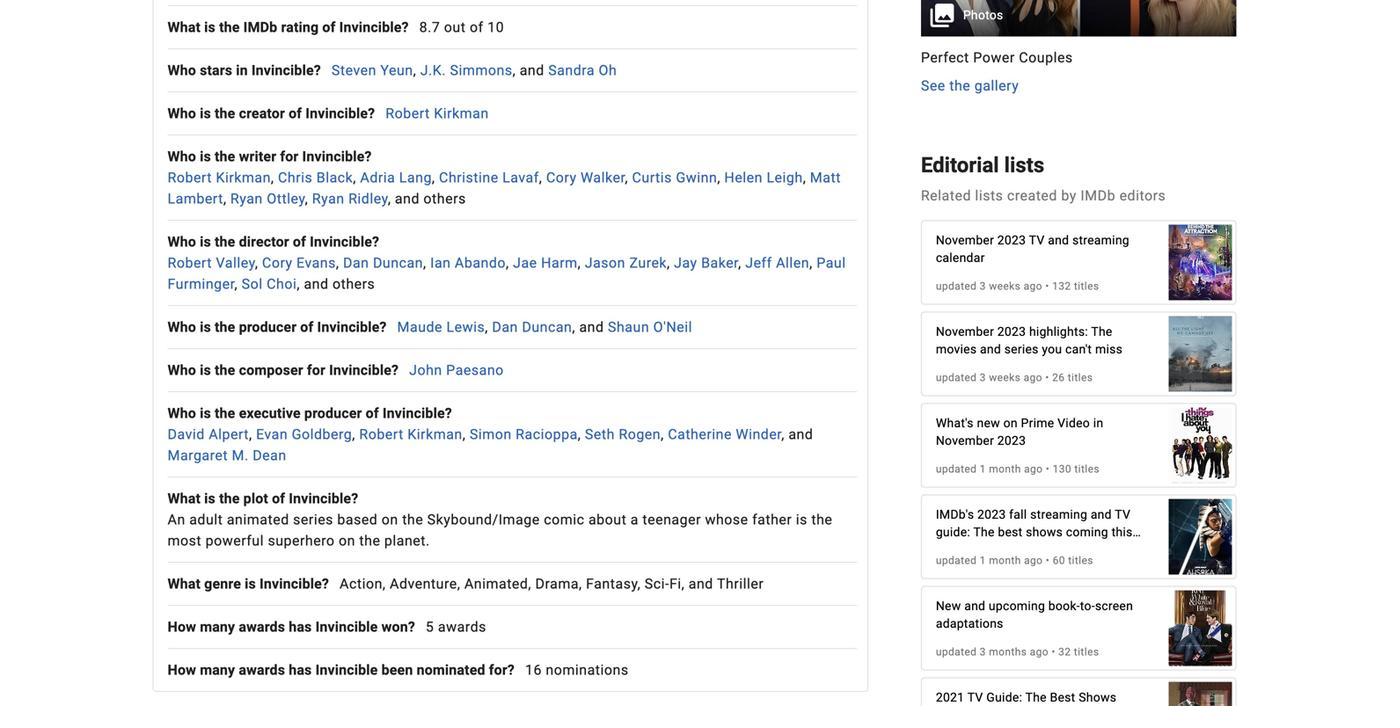 Task type: vqa. For each thing, say whether or not it's contained in the screenshot.
bottom IMDb rating: 9.5 element
no



Task type: describe. For each thing, give the bounding box(es) containing it.
thriller
[[717, 576, 764, 593]]

and right fi,
[[689, 576, 714, 593]]

robert for robert valley , cory evans , dan duncan , ian abando , jae harm , jason zurek , jay baker , jeff allen ,
[[168, 255, 212, 272]]

, right the evan
[[352, 426, 356, 443]]

been
[[382, 662, 413, 679]]

who is the composer for invincible?
[[168, 362, 399, 379]]

matt
[[811, 169, 841, 186]]

and down 'evans'
[[304, 276, 329, 293]]

on inside what's new on prime video in november 2023
[[1004, 416, 1018, 431]]

, left jeff
[[739, 255, 742, 272]]

behind the attraction (2021) image
[[1169, 216, 1233, 310]]

j.k. simmons link
[[421, 62, 513, 79]]

season
[[936, 543, 978, 558]]

all the light we cannot see (2023) image
[[1169, 307, 1233, 401]]

abando
[[455, 255, 506, 272]]

invincible? up how many awards has invincible won?
[[260, 576, 329, 593]]

of inside the 'what is the plot of invincible? an adult animated series based on the skybound/image comic about a teenager whose father is the most powerful superhero on the planet.'
[[272, 491, 285, 507]]

the up valley
[[215, 234, 235, 250]]

, left ryan ottley link
[[223, 191, 227, 207]]

, left christine
[[432, 169, 435, 186]]

60
[[1053, 555, 1066, 567]]

26
[[1053, 372, 1065, 384]]

awards for how many awards has invincible won?
[[239, 619, 285, 636]]

goldberg
[[292, 426, 352, 443]]

new and upcoming book-to-screen adaptations
[[936, 599, 1134, 632]]

1 ryan from the left
[[231, 191, 263, 207]]

0 vertical spatial robert kirkman link
[[386, 105, 489, 122]]

• for tv
[[1046, 280, 1050, 293]]

tv inside 'imdb's 2023 fall streaming and tv guide: the best shows coming this season updated 1 month ago • 60 titles'
[[1115, 508, 1131, 522]]

john paesano link
[[409, 362, 504, 379]]

is for composer
[[200, 362, 211, 379]]

the inside 'imdb's 2023 fall streaming and tv guide: the best shows coming this season updated 1 month ago • 60 titles'
[[974, 525, 995, 540]]

the down furminger
[[215, 319, 235, 336]]

november inside what's new on prime video in november 2023
[[936, 434, 995, 448]]

5
[[426, 619, 434, 636]]

ian abando link
[[431, 255, 506, 272]]

curtis
[[632, 169, 672, 186]]

who stars in invincible?
[[168, 62, 321, 79]]

steven yeun , j.k. simmons , and sandra oh
[[332, 62, 617, 79]]

how for how many awards has invincible won?
[[168, 619, 196, 636]]

streaming inside 'imdb's 2023 fall streaming and tv guide: the best shows coming this season updated 1 month ago • 60 titles'
[[1031, 508, 1088, 522]]

1 1 from the top
[[980, 463, 987, 476]]

130
[[1053, 463, 1072, 476]]

and inside 'imdb's 2023 fall streaming and tv guide: the best shows coming this season updated 1 month ago • 60 titles'
[[1091, 508, 1112, 522]]

3 for november 2023 highlights: the movies and series you can't miss
[[980, 372, 987, 384]]

rating
[[281, 19, 319, 36]]

imdb's
[[936, 508, 975, 522]]

the for guide:
[[1026, 691, 1047, 706]]

updated 3 weeks ago • 132 titles
[[936, 280, 1100, 293]]

lists for editorial
[[1005, 153, 1045, 178]]

, sol choi , and others
[[235, 276, 375, 293]]

out
[[444, 19, 466, 36]]

the left 'creator'
[[215, 105, 235, 122]]

, ryan ottley , ryan ridley , and others
[[223, 191, 466, 207]]

the down the based
[[360, 533, 381, 550]]

perfect power couples
[[921, 49, 1074, 66]]

invincible for won?
[[316, 619, 378, 636]]

, up ryan ridley 'link'
[[353, 169, 356, 186]]

catherine
[[668, 426, 732, 443]]

who for who is the composer for invincible?
[[168, 362, 196, 379]]

0 horizontal spatial dan duncan link
[[343, 255, 423, 272]]

• for on
[[1046, 463, 1050, 476]]

and inside who is the executive producer of invincible? david alpert , evan goldberg , robert kirkman , simon racioppa , seth rogen , catherine winder , and margaret m. dean
[[789, 426, 814, 443]]

adria lang link
[[360, 169, 432, 186]]

for for writer
[[280, 148, 299, 165]]

titles for prime
[[1075, 463, 1100, 476]]

furminger
[[168, 276, 235, 293]]

by
[[1062, 187, 1077, 204]]

, left the evan
[[249, 426, 252, 443]]

2023 for tv
[[998, 233, 1027, 248]]

composer
[[239, 362, 303, 379]]

paul furminger
[[168, 255, 846, 293]]

chris black link
[[278, 169, 353, 186]]

1 horizontal spatial imdb
[[1081, 187, 1116, 204]]

0 horizontal spatial duncan
[[373, 255, 423, 272]]

ian
[[431, 255, 451, 272]]

updated 1 month ago • 130 titles
[[936, 463, 1100, 476]]

this
[[1112, 525, 1133, 540]]

, left the cory walker link
[[539, 169, 543, 186]]

• for highlights:
[[1046, 372, 1050, 384]]

a
[[631, 512, 639, 529]]

perfect
[[921, 49, 970, 66]]

weeks for and
[[990, 372, 1021, 384]]

has for won?
[[289, 619, 312, 636]]

16
[[525, 662, 542, 679]]

updated 3 weeks ago • 26 titles
[[936, 372, 1094, 384]]

how many awards has invincible won?
[[168, 619, 415, 636]]

group containing perfect power couples
[[921, 0, 1237, 97]]

curtis gwinn link
[[632, 169, 718, 186]]

updated inside 'imdb's 2023 fall streaming and tv guide: the best shows coming this season updated 1 month ago • 60 titles'
[[936, 555, 977, 567]]

2021
[[936, 691, 965, 706]]

who for who is the writer for invincible?
[[168, 148, 196, 165]]

, right catherine
[[782, 426, 785, 443]]

executive
[[239, 405, 301, 422]]

david alpert link
[[168, 426, 249, 443]]

series inside november 2023 highlights: the movies and series you can't miss
[[1005, 342, 1039, 357]]

rosario dawson in ahsoka (2023) image
[[1169, 491, 1233, 584]]

, up paesano
[[485, 319, 488, 336]]

allen
[[776, 255, 810, 272]]

, left jay
[[667, 255, 670, 272]]

paesano
[[446, 362, 504, 379]]

editorial lists
[[921, 153, 1045, 178]]

action,
[[340, 576, 386, 593]]

the inside button
[[950, 78, 971, 94]]

margaret m. dean link
[[168, 448, 287, 464]]

new
[[936, 599, 962, 614]]

who for who stars in invincible?
[[168, 62, 196, 79]]

director
[[239, 234, 289, 250]]

the up stars
[[219, 19, 240, 36]]

many for how many awards has invincible won?
[[200, 619, 235, 636]]

, left ian on the left top of the page
[[423, 255, 427, 272]]

what genre is invincible?
[[168, 576, 329, 593]]

is for creator
[[200, 105, 211, 122]]

highlights:
[[1030, 325, 1089, 339]]

catherine winder link
[[668, 426, 782, 443]]

o'neil
[[654, 319, 693, 336]]

titles for the
[[1068, 372, 1094, 384]]

, left jason
[[578, 255, 581, 272]]

father
[[753, 512, 792, 529]]

invincible? down 'steven'
[[306, 105, 375, 122]]

0 vertical spatial in
[[236, 62, 248, 79]]

, left sandra
[[513, 62, 516, 79]]

comic
[[544, 512, 585, 529]]

, down adria lang link
[[388, 191, 391, 207]]

132
[[1053, 280, 1072, 293]]

and left shaun
[[580, 319, 604, 336]]

many for how many awards has invincible been nominated for?
[[200, 662, 235, 679]]

who for who is the producer of invincible?
[[168, 319, 196, 336]]

• inside 'imdb's 2023 fall streaming and tv guide: the best shows coming this season updated 1 month ago • 60 titles'
[[1046, 555, 1050, 567]]

who inside who is the executive producer of invincible? david alpert , evan goldberg , robert kirkman , simon racioppa , seth rogen , catherine winder , and margaret m. dean
[[168, 405, 196, 422]]

who is the director of invincible?
[[168, 234, 379, 250]]

10
[[488, 19, 504, 36]]

1 horizontal spatial cory
[[547, 169, 577, 186]]

, left shaun
[[572, 319, 576, 336]]

invincible? up steven yeun link
[[339, 19, 409, 36]]

the up planet.
[[402, 512, 424, 529]]

related
[[921, 187, 972, 204]]

lewis
[[447, 319, 485, 336]]

paul furminger link
[[168, 255, 846, 293]]

ago for tv
[[1024, 280, 1043, 293]]

what for what is the plot of invincible? an adult animated series based on the skybound/image comic about a teenager whose father is the most powerful superhero on the planet.
[[168, 491, 201, 507]]

jay baker link
[[674, 255, 739, 272]]

robert kirkman , chris black , adria lang , christine lavaf , cory walker , curtis gwinn , helen leigh ,
[[168, 169, 811, 186]]

1 vertical spatial duncan
[[522, 319, 572, 336]]

planet.
[[385, 533, 430, 550]]

and inside november 2023 tv and streaming calendar
[[1049, 233, 1070, 248]]

evan goldberg link
[[256, 426, 352, 443]]

gwinn
[[676, 169, 718, 186]]

november for and
[[936, 325, 995, 339]]

what is the plot of invincible? an adult animated series based on the skybound/image comic about a teenager whose father is the most powerful superhero on the planet.
[[168, 491, 833, 550]]

ago inside 'imdb's 2023 fall streaming and tv guide: the best shows coming this season updated 1 month ago • 60 titles'
[[1025, 555, 1043, 567]]

what for what is the imdb rating of invincible?
[[168, 19, 201, 36]]

sol choi link
[[242, 276, 297, 293]]

invincible? up 'evans'
[[310, 234, 379, 250]]

and left sandra
[[520, 62, 545, 79]]

plot
[[244, 491, 268, 507]]

zurek
[[630, 255, 667, 272]]

what's
[[936, 416, 974, 431]]

updated 3 months ago • 32 titles
[[936, 647, 1100, 659]]

, left paul
[[810, 255, 813, 272]]

j.k.
[[421, 62, 446, 79]]

1 vertical spatial dan duncan link
[[492, 319, 572, 336]]

0 vertical spatial imdb
[[244, 19, 278, 36]]

month inside 'imdb's 2023 fall streaming and tv guide: the best shows coming this season updated 1 month ago • 60 titles'
[[990, 555, 1022, 567]]

sci-
[[645, 576, 670, 593]]

simon
[[470, 426, 512, 443]]

skybound/image
[[427, 512, 540, 529]]

0 horizontal spatial dan
[[343, 255, 369, 272]]

, left the seth
[[578, 426, 581, 443]]

who is the writer for invincible?
[[168, 148, 372, 165]]

john paesano
[[409, 362, 504, 379]]

fantasy,
[[586, 576, 641, 593]]

ryan ridley link
[[312, 191, 388, 207]]

what for what genre is invincible?
[[168, 576, 201, 593]]

, left catherine
[[661, 426, 664, 443]]

fi,
[[670, 576, 685, 593]]

steven yeun link
[[332, 62, 413, 79]]

and down the 'lang'
[[395, 191, 420, 207]]



Task type: locate. For each thing, give the bounding box(es) containing it.
titles right 60
[[1069, 555, 1094, 567]]

5 updated from the top
[[936, 647, 977, 659]]

0 vertical spatial month
[[990, 463, 1022, 476]]

updated for what's new on prime video in november 2023
[[936, 463, 977, 476]]

group
[[921, 0, 1237, 97]]

2 vertical spatial what
[[168, 576, 201, 593]]

new
[[977, 416, 1001, 431]]

and down by
[[1049, 233, 1070, 248]]

0 vertical spatial many
[[200, 619, 235, 636]]

0 horizontal spatial on
[[339, 533, 356, 550]]

0 vertical spatial others
[[424, 191, 466, 207]]

november 2023 highlights: the movies and series you can't miss
[[936, 325, 1123, 357]]

updated down guide: at the bottom
[[936, 555, 977, 567]]

see the gallery button
[[921, 75, 1020, 97]]

0 horizontal spatial lists
[[976, 187, 1004, 204]]

lists for related
[[976, 187, 1004, 204]]

0 vertical spatial series
[[1005, 342, 1039, 357]]

1 vertical spatial november
[[936, 325, 995, 339]]

seth
[[585, 426, 615, 443]]

0 horizontal spatial cory
[[262, 255, 293, 272]]

streaming down by
[[1073, 233, 1130, 248]]

3 up new
[[980, 372, 987, 384]]

1 vertical spatial imdb
[[1081, 187, 1116, 204]]

3 for new and upcoming book-to-screen adaptations
[[980, 647, 987, 659]]

updated for november 2023 highlights: the movies and series you can't miss
[[936, 372, 977, 384]]

steven
[[332, 62, 377, 79]]

updated for november 2023 tv and streaming calendar
[[936, 280, 977, 293]]

1 horizontal spatial for
[[307, 362, 326, 379]]

robert kirkman
[[386, 105, 489, 122]]

what left "genre"
[[168, 576, 201, 593]]

dan right the lewis
[[492, 319, 518, 336]]

chris
[[278, 169, 313, 186]]

1 vertical spatial tv
[[1115, 508, 1131, 522]]

sandra oh link
[[549, 62, 617, 79]]

, left jae
[[506, 255, 509, 272]]

the inside 2021 tv guide: the best shows
[[1026, 691, 1047, 706]]

2 weeks from the top
[[990, 372, 1021, 384]]

0 vertical spatial on
[[1004, 416, 1018, 431]]

updated down 'movies'
[[936, 372, 977, 384]]

the left 'plot'
[[219, 491, 240, 507]]

streaming
[[1073, 233, 1130, 248], [1031, 508, 1088, 522]]

what is the imdb rating of invincible?
[[168, 19, 409, 36]]

2023 inside what's new on prime video in november 2023
[[998, 434, 1027, 448]]

for?
[[489, 662, 515, 679]]

guide:
[[987, 691, 1023, 706]]

2021 tv guide: the best shows
[[936, 691, 1117, 707]]

others
[[424, 191, 466, 207], [333, 276, 375, 293]]

0 horizontal spatial series
[[293, 512, 334, 529]]

1 vertical spatial invincible
[[316, 662, 378, 679]]

producer up goldberg in the bottom left of the page
[[304, 405, 362, 422]]

matt lambert link
[[168, 169, 841, 207]]

2 november from the top
[[936, 325, 995, 339]]

1 has from the top
[[289, 619, 312, 636]]

robert for robert kirkman
[[386, 105, 430, 122]]

, down chris black 'link'
[[305, 191, 308, 207]]

who for who is the creator of invincible?
[[168, 105, 196, 122]]

0 vertical spatial for
[[280, 148, 299, 165]]

• for upcoming
[[1052, 647, 1056, 659]]

tv inside 2021 tv guide: the best shows
[[968, 691, 984, 706]]

the right father
[[812, 512, 833, 529]]

0 vertical spatial cory
[[547, 169, 577, 186]]

christine lavaf link
[[439, 169, 539, 186]]

1 month from the top
[[990, 463, 1022, 476]]

for for composer
[[307, 362, 326, 379]]

1 horizontal spatial dan
[[492, 319, 518, 336]]

november inside november 2023 tv and streaming calendar
[[936, 233, 995, 248]]

ago left '26'
[[1024, 372, 1043, 384]]

winder
[[736, 426, 782, 443]]

0 vertical spatial tv
[[1030, 233, 1045, 248]]

month
[[990, 463, 1022, 476], [990, 555, 1022, 567]]

for up chris
[[280, 148, 299, 165]]

awards
[[239, 619, 285, 636], [438, 619, 487, 636], [239, 662, 285, 679]]

2 month from the top
[[990, 555, 1022, 567]]

titles for book-
[[1075, 647, 1100, 659]]

what
[[168, 19, 201, 36], [168, 491, 201, 507], [168, 576, 201, 593]]

see the gallery
[[921, 78, 1020, 94]]

1 vertical spatial 1
[[980, 555, 987, 567]]

taylor zakhar perez and nicholas galitzine in red, white & royal blue (2023) image
[[1169, 582, 1233, 676]]

harm
[[541, 255, 578, 272]]

matt lambert
[[168, 169, 841, 207]]

jae harm link
[[513, 255, 578, 272]]

on
[[1004, 416, 1018, 431], [382, 512, 399, 529], [339, 533, 356, 550]]

1 vertical spatial in
[[1094, 416, 1104, 431]]

november 2023 tv and streaming calendar
[[936, 233, 1130, 265]]

1 horizontal spatial producer
[[304, 405, 362, 422]]

ago for on
[[1025, 463, 1043, 476]]

and inside november 2023 highlights: the movies and series you can't miss
[[981, 342, 1002, 357]]

updated down calendar
[[936, 280, 977, 293]]

2 has from the top
[[289, 662, 312, 679]]

kirkman for robert kirkman
[[434, 105, 489, 122]]

awards for how many awards has invincible been nominated for?
[[239, 662, 285, 679]]

0 vertical spatial dan duncan link
[[343, 255, 423, 272]]

0 horizontal spatial imdb
[[244, 19, 278, 36]]

jeff
[[746, 255, 773, 272]]

0 vertical spatial lists
[[1005, 153, 1045, 178]]

1 vertical spatial on
[[382, 512, 399, 529]]

1 horizontal spatial dan duncan link
[[492, 319, 572, 336]]

robert valley link
[[168, 255, 255, 272]]

is inside who is the executive producer of invincible? david alpert , evan goldberg , robert kirkman , simon racioppa , seth rogen , catherine winder , and margaret m. dean
[[200, 405, 211, 422]]

is for writer
[[200, 148, 211, 165]]

2 vertical spatial 3
[[980, 647, 987, 659]]

an
[[168, 512, 186, 529]]

2 invincible from the top
[[316, 662, 378, 679]]

2 vertical spatial november
[[936, 434, 995, 448]]

of
[[323, 19, 336, 36], [470, 19, 484, 36], [289, 105, 302, 122], [293, 234, 306, 250], [300, 319, 314, 336], [366, 405, 379, 422], [272, 491, 285, 507]]

lang
[[399, 169, 432, 186]]

producer inside who is the executive producer of invincible? david alpert , evan goldberg , robert kirkman , simon racioppa , seth rogen , catherine winder , and margaret m. dean
[[304, 405, 362, 422]]

series
[[1005, 342, 1039, 357], [293, 512, 334, 529]]

2 many from the top
[[200, 662, 235, 679]]

lists down the editorial lists
[[976, 187, 1004, 204]]

is for director
[[200, 234, 211, 250]]

shaun o'neil link
[[608, 319, 693, 336]]

on down the based
[[339, 533, 356, 550]]

the right the see
[[950, 78, 971, 94]]

alpert
[[209, 426, 249, 443]]

helen
[[725, 169, 763, 186]]

• left 60
[[1046, 555, 1050, 567]]

robert kirkman link down the j.k.
[[386, 105, 489, 122]]

2023 inside november 2023 tv and streaming calendar
[[998, 233, 1027, 248]]

lists
[[1005, 153, 1045, 178], [976, 187, 1004, 204]]

is for imdb
[[204, 19, 216, 36]]

0 horizontal spatial others
[[333, 276, 375, 293]]

the left writer
[[215, 148, 235, 165]]

duncan left ian on the left top of the page
[[373, 255, 423, 272]]

1 invincible from the top
[[316, 619, 378, 636]]

, left helen
[[718, 169, 721, 186]]

2023 up updated 1 month ago • 130 titles
[[998, 434, 1027, 448]]

1 horizontal spatial others
[[424, 191, 466, 207]]

0 vertical spatial invincible
[[316, 619, 378, 636]]

leigh
[[767, 169, 803, 186]]

who for who is the director of invincible?
[[168, 234, 196, 250]]

and right 'movies'
[[981, 342, 1002, 357]]

1 vertical spatial month
[[990, 555, 1022, 567]]

1 many from the top
[[200, 619, 235, 636]]

1 vertical spatial has
[[289, 662, 312, 679]]

, down who is the writer for invincible?
[[271, 169, 274, 186]]

tv up this
[[1115, 508, 1131, 522]]

november for calendar
[[936, 233, 995, 248]]

8.7 out of 10
[[420, 19, 504, 36]]

0 vertical spatial duncan
[[373, 255, 423, 272]]

0 vertical spatial kirkman
[[434, 105, 489, 122]]

how for how many awards has invincible been nominated for?
[[168, 662, 196, 679]]

kirkman for robert kirkman , chris black , adria lang , christine lavaf , cory walker , curtis gwinn , helen leigh ,
[[216, 169, 271, 186]]

production art image
[[921, 0, 1237, 37]]

titles for and
[[1075, 280, 1100, 293]]

imdb left rating
[[244, 19, 278, 36]]

has for been
[[289, 662, 312, 679]]

5 who from the top
[[168, 319, 196, 336]]

3 november from the top
[[936, 434, 995, 448]]

awards down how many awards has invincible won?
[[239, 662, 285, 679]]

series up superhero
[[293, 512, 334, 529]]

0 vertical spatial producer
[[239, 319, 297, 336]]

1 vertical spatial 3
[[980, 372, 987, 384]]

3 for november 2023 tv and streaming calendar
[[980, 280, 987, 293]]

1 horizontal spatial series
[[1005, 342, 1039, 357]]

what inside the 'what is the plot of invincible? an adult animated series based on the skybound/image comic about a teenager whose father is the most powerful superhero on the planet.'
[[168, 491, 201, 507]]

, left curtis
[[625, 169, 629, 186]]

4 who from the top
[[168, 234, 196, 250]]

invincible left been
[[316, 662, 378, 679]]

duncan
[[373, 255, 423, 272], [522, 319, 572, 336]]

what up stars
[[168, 19, 201, 36]]

the
[[219, 19, 240, 36], [950, 78, 971, 94], [215, 105, 235, 122], [215, 148, 235, 165], [215, 234, 235, 250], [215, 319, 235, 336], [215, 362, 235, 379], [215, 405, 235, 422], [219, 491, 240, 507], [402, 512, 424, 529], [812, 512, 833, 529], [360, 533, 381, 550]]

oh
[[599, 62, 617, 79]]

choi
[[267, 276, 297, 293]]

margaret
[[168, 448, 228, 464]]

walker
[[581, 169, 625, 186]]

for
[[280, 148, 299, 165], [307, 362, 326, 379]]

, left "simon"
[[463, 426, 466, 443]]

of inside who is the executive producer of invincible? david alpert , evan goldberg , robert kirkman , simon racioppa , seth rogen , catherine winder , and margaret m. dean
[[366, 405, 379, 422]]

1 vertical spatial the
[[974, 525, 995, 540]]

is for plot
[[204, 491, 216, 507]]

0 horizontal spatial in
[[236, 62, 248, 79]]

titles right 132
[[1075, 280, 1100, 293]]

yeun
[[381, 62, 413, 79]]

1 vertical spatial cory
[[262, 255, 293, 272]]

cory down who is the director of invincible?
[[262, 255, 293, 272]]

2023 inside 'imdb's 2023 fall streaming and tv guide: the best shows coming this season updated 1 month ago • 60 titles'
[[978, 508, 1007, 522]]

1 updated from the top
[[936, 280, 977, 293]]

on right new
[[1004, 416, 1018, 431]]

0 vertical spatial how
[[168, 619, 196, 636]]

and right winder
[[789, 426, 814, 443]]

1 horizontal spatial on
[[382, 512, 399, 529]]

3 updated from the top
[[936, 463, 977, 476]]

2 1 from the top
[[980, 555, 987, 567]]

kirkman inside who is the executive producer of invincible? david alpert , evan goldberg , robert kirkman , simon racioppa , seth rogen , catherine winder , and margaret m. dean
[[408, 426, 463, 443]]

1 3 from the top
[[980, 280, 987, 293]]

, up sol
[[255, 255, 258, 272]]

0 vertical spatial dan
[[343, 255, 369, 272]]

won?
[[382, 619, 415, 636]]

best
[[1051, 691, 1076, 706]]

prime
[[1022, 416, 1055, 431]]

1 vertical spatial producer
[[304, 405, 362, 422]]

3 3 from the top
[[980, 647, 987, 659]]

1 down new
[[980, 463, 987, 476]]

and inside new and upcoming book-to-screen adaptations
[[965, 599, 986, 614]]

1 vertical spatial dan
[[492, 319, 518, 336]]

1 horizontal spatial tv
[[1030, 233, 1045, 248]]

animated
[[227, 512, 289, 529]]

month down best
[[990, 555, 1022, 567]]

invincible? up black
[[302, 148, 372, 165]]

in right stars
[[236, 62, 248, 79]]

2 3 from the top
[[980, 372, 987, 384]]

1 vertical spatial for
[[307, 362, 326, 379]]

drama,
[[536, 576, 582, 593]]

2023 down updated 3 weeks ago • 132 titles
[[998, 325, 1027, 339]]

series inside the 'what is the plot of invincible? an adult animated series based on the skybound/image comic about a teenager whose father is the most powerful superhero on the planet.'
[[293, 512, 334, 529]]

ago for upcoming
[[1030, 647, 1049, 659]]

screen
[[1096, 599, 1134, 614]]

robert kirkman link up lambert
[[168, 169, 271, 186]]

2 horizontal spatial on
[[1004, 416, 1018, 431]]

1 weeks from the top
[[990, 280, 1021, 293]]

updated down adaptations
[[936, 647, 977, 659]]

1 right season
[[980, 555, 987, 567]]

shaun
[[608, 319, 650, 336]]

invincible? down , sol choi , and others
[[317, 319, 387, 336]]

1 horizontal spatial ryan
[[312, 191, 345, 207]]

1 vertical spatial what
[[168, 491, 201, 507]]

invincible
[[316, 619, 378, 636], [316, 662, 378, 679]]

ago left 130
[[1025, 463, 1043, 476]]

kirkman
[[434, 105, 489, 122], [216, 169, 271, 186], [408, 426, 463, 443]]

2 ryan from the left
[[312, 191, 345, 207]]

0 vertical spatial november
[[936, 233, 995, 248]]

andrew keegan, heath ledger, julia stiles, gabrielle union, susan may pratt, joseph gordon-levitt, david krumholtz, and larisa oleynik in 10 things i hate about you (1999) image
[[1169, 399, 1233, 493]]

1 vertical spatial many
[[200, 662, 235, 679]]

november inside november 2023 highlights: the movies and series you can't miss
[[936, 325, 995, 339]]

series up updated 3 weeks ago • 26 titles
[[1005, 342, 1039, 357]]

, up , sol choi , and others
[[336, 255, 339, 272]]

months
[[990, 647, 1027, 659]]

1 vertical spatial kirkman
[[216, 169, 271, 186]]

,
[[413, 62, 417, 79], [513, 62, 516, 79], [271, 169, 274, 186], [353, 169, 356, 186], [432, 169, 435, 186], [539, 169, 543, 186], [625, 169, 629, 186], [718, 169, 721, 186], [803, 169, 807, 186], [223, 191, 227, 207], [305, 191, 308, 207], [388, 191, 391, 207], [255, 255, 258, 272], [336, 255, 339, 272], [423, 255, 427, 272], [506, 255, 509, 272], [578, 255, 581, 272], [667, 255, 670, 272], [739, 255, 742, 272], [810, 255, 813, 272], [235, 276, 238, 293], [297, 276, 300, 293], [485, 319, 488, 336], [572, 319, 576, 336], [249, 426, 252, 443], [352, 426, 356, 443], [463, 426, 466, 443], [578, 426, 581, 443], [661, 426, 664, 443], [782, 426, 785, 443]]

for right composer
[[307, 362, 326, 379]]

2 vertical spatial kirkman
[[408, 426, 463, 443]]

2 horizontal spatial tv
[[1115, 508, 1131, 522]]

robert inside who is the executive producer of invincible? david alpert , evan goldberg , robert kirkman , simon racioppa , seth rogen , catherine winder , and margaret m. dean
[[359, 426, 404, 443]]

2 how from the top
[[168, 662, 196, 679]]

2 vertical spatial the
[[1026, 691, 1047, 706]]

invincible up "how many awards has invincible been nominated for?"
[[316, 619, 378, 636]]

2 horizontal spatial the
[[1092, 325, 1113, 339]]

invincible? inside the 'what is the plot of invincible? an adult animated series based on the skybound/image comic about a teenager whose father is the most powerful superhero on the planet.'
[[289, 491, 359, 507]]

in right video
[[1094, 416, 1104, 431]]

1 what from the top
[[168, 19, 201, 36]]

ottley
[[267, 191, 305, 207]]

in inside what's new on prime video in november 2023
[[1094, 416, 1104, 431]]

teenager
[[643, 512, 702, 529]]

titles inside 'imdb's 2023 fall streaming and tv guide: the best shows coming this season updated 1 month ago • 60 titles'
[[1069, 555, 1094, 567]]

, left sol
[[235, 276, 238, 293]]

robert for robert kirkman , chris black , adria lang , christine lavaf , cory walker , curtis gwinn , helen leigh ,
[[168, 169, 212, 186]]

awards down what genre is invincible? at the bottom
[[239, 619, 285, 636]]

1 vertical spatial how
[[168, 662, 196, 679]]

2 vertical spatial tv
[[968, 691, 984, 706]]

1 horizontal spatial duncan
[[522, 319, 572, 336]]

invincible? left john at the bottom left of the page
[[329, 362, 399, 379]]

the inside who is the executive producer of invincible? david alpert , evan goldberg , robert kirkman , simon racioppa , seth rogen , catherine winder , and margaret m. dean
[[215, 405, 235, 422]]

weeks for calendar
[[990, 280, 1021, 293]]

imdb
[[244, 19, 278, 36], [1081, 187, 1116, 204]]

awards right 5
[[438, 619, 487, 636]]

8.7
[[420, 19, 440, 36]]

streaming inside november 2023 tv and streaming calendar
[[1073, 233, 1130, 248]]

what's new on prime video in november 2023
[[936, 416, 1104, 448]]

0 horizontal spatial ryan
[[231, 191, 263, 207]]

0 vertical spatial weeks
[[990, 280, 1021, 293]]

about
[[589, 512, 627, 529]]

1 how from the top
[[168, 619, 196, 636]]

1
[[980, 463, 987, 476], [980, 555, 987, 567]]

4 updated from the top
[[936, 555, 977, 567]]

weeks down november 2023 highlights: the movies and series you can't miss
[[990, 372, 1021, 384]]

3 left months
[[980, 647, 987, 659]]

photos group
[[921, 0, 1237, 37]]

1 november from the top
[[936, 233, 995, 248]]

you
[[1042, 342, 1063, 357]]

0 vertical spatial 3
[[980, 280, 987, 293]]

invincible for been
[[316, 662, 378, 679]]

1 vertical spatial series
[[293, 512, 334, 529]]

and up adaptations
[[965, 599, 986, 614]]

0 vertical spatial 1
[[980, 463, 987, 476]]

is for executive
[[200, 405, 211, 422]]

1 vertical spatial weeks
[[990, 372, 1021, 384]]

tv inside november 2023 tv and streaming calendar
[[1030, 233, 1045, 248]]

7 who from the top
[[168, 405, 196, 422]]

2 updated from the top
[[936, 372, 977, 384]]

tv
[[1030, 233, 1045, 248], [1115, 508, 1131, 522], [968, 691, 984, 706]]

2 vertical spatial robert kirkman link
[[359, 426, 463, 443]]

1 vertical spatial streaming
[[1031, 508, 1088, 522]]

writer
[[239, 148, 277, 165]]

3 who from the top
[[168, 148, 196, 165]]

2023 for fall
[[978, 508, 1007, 522]]

, left matt
[[803, 169, 807, 186]]

the inside november 2023 highlights: the movies and series you can't miss
[[1092, 325, 1113, 339]]

, left the j.k.
[[413, 62, 417, 79]]

robert kirkman link
[[386, 105, 489, 122], [168, 169, 271, 186], [359, 426, 463, 443]]

jae
[[513, 255, 537, 272]]

0 horizontal spatial for
[[280, 148, 299, 165]]

and
[[520, 62, 545, 79], [395, 191, 420, 207], [1049, 233, 1070, 248], [304, 276, 329, 293], [580, 319, 604, 336], [981, 342, 1002, 357], [789, 426, 814, 443], [1091, 508, 1112, 522], [689, 576, 714, 593], [965, 599, 986, 614]]

robert up furminger
[[168, 255, 212, 272]]

0 horizontal spatial the
[[974, 525, 995, 540]]

2023 for highlights:
[[998, 325, 1027, 339]]

0 vertical spatial streaming
[[1073, 233, 1130, 248]]

tv right 2021
[[968, 691, 984, 706]]

invincible? down what is the imdb rating of invincible?
[[252, 62, 321, 79]]

1 horizontal spatial in
[[1094, 416, 1104, 431]]

the left composer
[[215, 362, 235, 379]]

has down how many awards has invincible won?
[[289, 662, 312, 679]]

best
[[999, 525, 1023, 540]]

updated for new and upcoming book-to-screen adaptations
[[936, 647, 977, 659]]

miss
[[1096, 342, 1123, 357]]

3 what from the top
[[168, 576, 201, 593]]

0 vertical spatial has
[[289, 619, 312, 636]]

0 horizontal spatial producer
[[239, 319, 297, 336]]

ago left 32 in the bottom of the page
[[1030, 647, 1049, 659]]

2023 up best
[[978, 508, 1007, 522]]

1 vertical spatial lists
[[976, 187, 1004, 204]]

maude lewis , dan duncan , and shaun o'neil
[[397, 319, 693, 336]]

0 vertical spatial the
[[1092, 325, 1113, 339]]

dan duncan link left ian on the left top of the page
[[343, 255, 423, 272]]

ago for highlights:
[[1024, 372, 1043, 384]]

1 horizontal spatial the
[[1026, 691, 1047, 706]]

, down "cory evans" link
[[297, 276, 300, 293]]

kirkman down j.k. simmons link
[[434, 105, 489, 122]]

invincible? inside who is the executive producer of invincible? david alpert , evan goldberg , robert kirkman , simon racioppa , seth rogen , catherine winder , and margaret m. dean
[[383, 405, 452, 422]]

1 who from the top
[[168, 62, 196, 79]]

dan duncan link down paul furminger
[[492, 319, 572, 336]]

the for highlights:
[[1092, 325, 1113, 339]]

1 vertical spatial others
[[333, 276, 375, 293]]

1 horizontal spatial lists
[[1005, 153, 1045, 178]]

ryan down black
[[312, 191, 345, 207]]

is for producer
[[200, 319, 211, 336]]

cory right lavaf on the left top
[[547, 169, 577, 186]]

6 who from the top
[[168, 362, 196, 379]]

dan right 'evans'
[[343, 255, 369, 272]]

0 vertical spatial what
[[168, 19, 201, 36]]

1 vertical spatial robert kirkman link
[[168, 169, 271, 186]]

november down what's at the right bottom of page
[[936, 434, 995, 448]]

0 horizontal spatial tv
[[968, 691, 984, 706]]

1 inside 'imdb's 2023 fall streaming and tv guide: the best shows coming this season updated 1 month ago • 60 titles'
[[980, 555, 987, 567]]

2023 inside november 2023 highlights: the movies and series you can't miss
[[998, 325, 1027, 339]]

2 vertical spatial on
[[339, 533, 356, 550]]

how
[[168, 619, 196, 636], [168, 662, 196, 679]]

lists up created
[[1005, 153, 1045, 178]]

2 what from the top
[[168, 491, 201, 507]]

jason
[[585, 255, 626, 272]]

adaptations
[[936, 617, 1004, 632]]

dan
[[343, 255, 369, 272], [492, 319, 518, 336]]

cory walker link
[[547, 169, 625, 186]]

2 who from the top
[[168, 105, 196, 122]]

ago
[[1024, 280, 1043, 293], [1024, 372, 1043, 384], [1025, 463, 1043, 476], [1025, 555, 1043, 567], [1030, 647, 1049, 659]]



